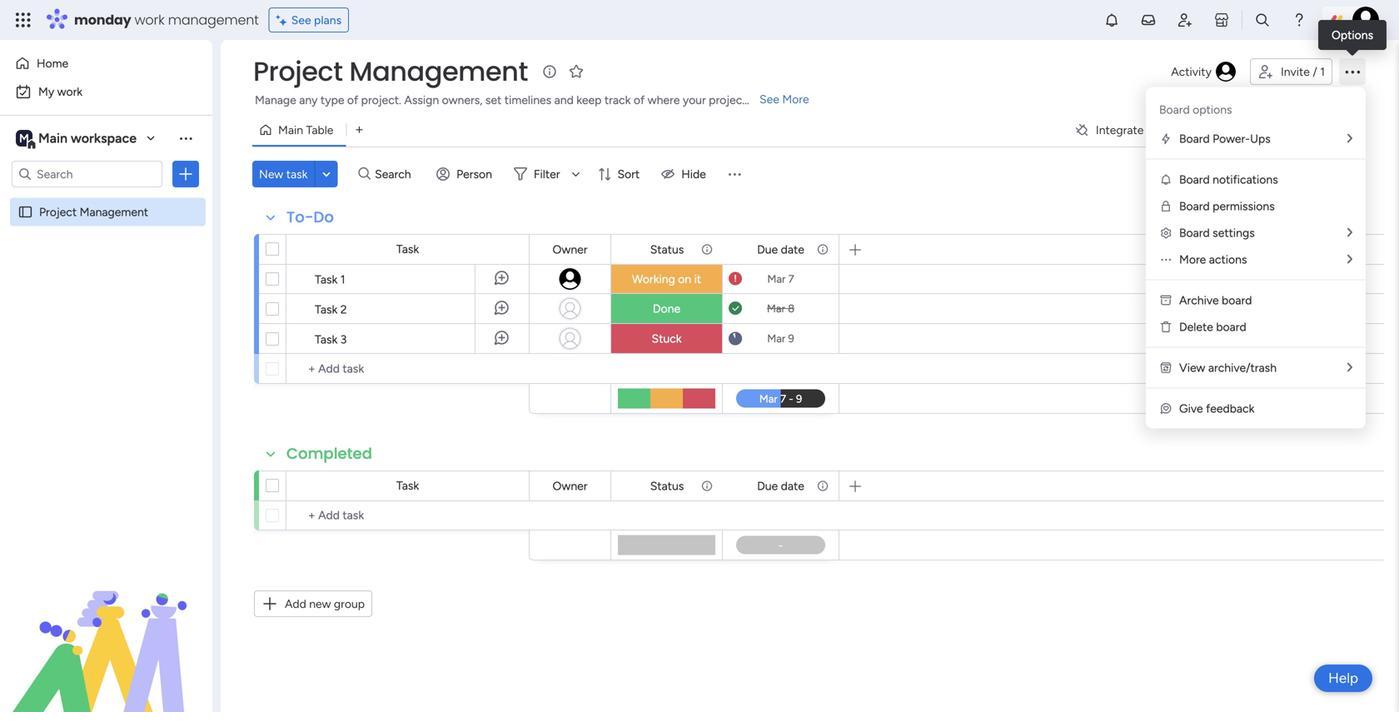 Task type: vqa. For each thing, say whether or not it's contained in the screenshot.
leftmost close image
no



Task type: locate. For each thing, give the bounding box(es) containing it.
1 due date from the top
[[757, 242, 804, 257]]

Status field
[[646, 240, 688, 259], [646, 477, 688, 495]]

see inside see more link
[[760, 92, 779, 106]]

work for monday
[[135, 10, 165, 29]]

board right board settings image
[[1179, 226, 1210, 240]]

management
[[168, 10, 259, 29]]

list arrow image
[[1348, 253, 1353, 265], [1348, 361, 1353, 374]]

due date for 2nd due date field from the bottom of the page
[[757, 242, 804, 257]]

do
[[314, 207, 334, 228]]

archive
[[1179, 293, 1219, 307]]

0 vertical spatial due date field
[[753, 240, 809, 259]]

due right column information icon
[[757, 479, 778, 493]]

task left 3
[[315, 332, 338, 346]]

mar for mar 7
[[767, 272, 786, 286]]

on
[[678, 272, 691, 286]]

1 vertical spatial work
[[57, 85, 83, 99]]

2 status field from the top
[[646, 477, 688, 495]]

1 horizontal spatial 1
[[1320, 65, 1325, 79]]

of
[[347, 93, 358, 107], [634, 93, 645, 107]]

mar for mar 8
[[767, 302, 785, 315]]

1 status from the top
[[650, 242, 684, 257]]

project management up the project.
[[253, 53, 528, 90]]

workspace selection element
[[16, 128, 139, 150]]

+ Add task text field
[[295, 506, 521, 526]]

0 vertical spatial due
[[757, 242, 778, 257]]

archive/trash
[[1208, 361, 1277, 375]]

help
[[1329, 670, 1358, 687]]

0 vertical spatial owner
[[553, 242, 588, 257]]

list arrow image
[[1348, 132, 1353, 145], [1348, 227, 1353, 239]]

mar
[[767, 272, 786, 286], [767, 302, 785, 315], [767, 332, 786, 345]]

0 horizontal spatial management
[[80, 205, 148, 219]]

project up any
[[253, 53, 343, 90]]

owner
[[553, 242, 588, 257], [553, 479, 588, 493]]

delete
[[1179, 320, 1213, 334]]

menu image
[[726, 166, 743, 182]]

due up mar 7
[[757, 242, 778, 257]]

see left plans
[[291, 13, 311, 27]]

1 vertical spatial owner field
[[548, 477, 592, 495]]

1 up 2
[[340, 272, 345, 287]]

new task
[[259, 167, 308, 181]]

options
[[1193, 102, 1232, 117]]

task for task 1
[[315, 272, 338, 287]]

2 due from the top
[[757, 479, 778, 493]]

completed
[[287, 443, 372, 464]]

options image down the workspace options image
[[177, 166, 194, 182]]

0 vertical spatial owner field
[[548, 240, 592, 259]]

public board image
[[17, 204, 33, 220]]

due date for 1st due date field from the bottom of the page
[[757, 479, 804, 493]]

task 3
[[315, 332, 347, 346]]

project management list box
[[0, 194, 212, 451]]

it
[[694, 272, 701, 286]]

1 vertical spatial see
[[760, 92, 779, 106]]

due date
[[757, 242, 804, 257], [757, 479, 804, 493]]

0 vertical spatial work
[[135, 10, 165, 29]]

0 vertical spatial management
[[349, 53, 528, 90]]

0 vertical spatial status field
[[646, 240, 688, 259]]

0 vertical spatial due date
[[757, 242, 804, 257]]

2 of from the left
[[634, 93, 645, 107]]

give feedback image
[[1159, 402, 1173, 415]]

more right project
[[782, 92, 809, 106]]

mar left 8 at the top right
[[767, 302, 785, 315]]

column information image
[[700, 243, 714, 256], [816, 243, 830, 256], [816, 479, 830, 493]]

task left 2
[[315, 302, 338, 316]]

1 vertical spatial owner
[[553, 479, 588, 493]]

project inside project management list box
[[39, 205, 77, 219]]

0 vertical spatial date
[[781, 242, 804, 257]]

person
[[457, 167, 492, 181]]

1 vertical spatial list arrow image
[[1348, 361, 1353, 374]]

work inside 'option'
[[57, 85, 83, 99]]

board up board power-ups "image" on the top right
[[1159, 102, 1190, 117]]

2 status from the top
[[650, 479, 684, 493]]

board for board permissions
[[1179, 199, 1210, 213]]

0 horizontal spatial of
[[347, 93, 358, 107]]

status field left column information icon
[[646, 477, 688, 495]]

arrow down image
[[566, 164, 586, 184]]

1 vertical spatial due date field
[[753, 477, 809, 495]]

0 vertical spatial project management
[[253, 53, 528, 90]]

invite / 1 button
[[1250, 58, 1333, 85]]

project.
[[361, 93, 401, 107]]

status
[[650, 242, 684, 257], [650, 479, 684, 493]]

status field for completed
[[646, 477, 688, 495]]

menu containing board options
[[1146, 87, 1366, 429]]

settings
[[1213, 226, 1255, 240]]

mar left 9
[[767, 332, 786, 345]]

work right monday
[[135, 10, 165, 29]]

see
[[291, 13, 311, 27], [760, 92, 779, 106]]

0 vertical spatial 1
[[1320, 65, 1325, 79]]

management inside project management list box
[[80, 205, 148, 219]]

assign
[[404, 93, 439, 107]]

archive board
[[1179, 293, 1252, 307]]

column information image
[[700, 479, 714, 493]]

power-
[[1213, 132, 1250, 146]]

board permissions image
[[1159, 199, 1173, 213]]

list arrow image for view archive/trash
[[1348, 361, 1353, 374]]

1 vertical spatial management
[[80, 205, 148, 219]]

0 horizontal spatial see
[[291, 13, 311, 27]]

1 vertical spatial due
[[757, 479, 778, 493]]

task for task 2
[[315, 302, 338, 316]]

8
[[788, 302, 795, 315]]

project management
[[253, 53, 528, 90], [39, 205, 148, 219]]

board right 'board notifications' image
[[1179, 172, 1210, 187]]

project right public board icon
[[39, 205, 77, 219]]

due date up mar 7
[[757, 242, 804, 257]]

1 vertical spatial 1
[[340, 272, 345, 287]]

mar 9
[[767, 332, 794, 345]]

v2 overdue deadline image
[[729, 271, 742, 287]]

1 status field from the top
[[646, 240, 688, 259]]

1 vertical spatial status
[[650, 479, 684, 493]]

0 horizontal spatial main
[[38, 130, 68, 146]]

1 horizontal spatial work
[[135, 10, 165, 29]]

date
[[781, 242, 804, 257], [781, 479, 804, 493]]

delete board image
[[1159, 320, 1173, 334]]

keep
[[577, 93, 602, 107]]

1 horizontal spatial more
[[1179, 252, 1206, 267]]

2 list arrow image from the top
[[1348, 227, 1353, 239]]

1 due from the top
[[757, 242, 778, 257]]

main for main table
[[278, 123, 303, 137]]

see for see more
[[760, 92, 779, 106]]

/
[[1313, 65, 1317, 79]]

board for delete board
[[1216, 320, 1247, 334]]

board settings
[[1179, 226, 1255, 240]]

1 list arrow image from the top
[[1348, 132, 1353, 145]]

main left table
[[278, 123, 303, 137]]

1 date from the top
[[781, 242, 804, 257]]

board
[[1222, 293, 1252, 307], [1216, 320, 1247, 334]]

management down search in workspace field on the left top
[[80, 205, 148, 219]]

1 vertical spatial list arrow image
[[1348, 227, 1353, 239]]

1 vertical spatial options image
[[177, 166, 194, 182]]

actions
[[1209, 252, 1247, 267]]

board right board permissions icon
[[1179, 199, 1210, 213]]

project management inside list box
[[39, 205, 148, 219]]

see plans
[[291, 13, 342, 27]]

see for see plans
[[291, 13, 311, 27]]

invite / 1
[[1281, 65, 1325, 79]]

due for 1st due date field from the bottom of the page
[[757, 479, 778, 493]]

1
[[1320, 65, 1325, 79], [340, 272, 345, 287]]

lottie animation image
[[0, 544, 212, 712]]

1 vertical spatial board
[[1216, 320, 1247, 334]]

1 owner from the top
[[553, 242, 588, 257]]

0 horizontal spatial work
[[57, 85, 83, 99]]

set
[[485, 93, 502, 107]]

main inside workspace selection element
[[38, 130, 68, 146]]

of right type
[[347, 93, 358, 107]]

due date field right column information icon
[[753, 477, 809, 495]]

working on it
[[632, 272, 701, 286]]

my work option
[[10, 78, 202, 105]]

1 horizontal spatial of
[[634, 93, 645, 107]]

0 vertical spatial list arrow image
[[1348, 253, 1353, 265]]

1 horizontal spatial project
[[253, 53, 343, 90]]

0 vertical spatial board
[[1222, 293, 1252, 307]]

main
[[278, 123, 303, 137], [38, 130, 68, 146]]

1 list arrow image from the top
[[1348, 253, 1353, 265]]

see right project
[[760, 92, 779, 106]]

table
[[306, 123, 334, 137]]

Due date field
[[753, 240, 809, 259], [753, 477, 809, 495]]

2 list arrow image from the top
[[1348, 361, 1353, 374]]

of right track
[[634, 93, 645, 107]]

automate button
[[1235, 117, 1324, 143]]

1 vertical spatial project management
[[39, 205, 148, 219]]

option
[[0, 197, 212, 200]]

main right workspace icon
[[38, 130, 68, 146]]

0 vertical spatial mar
[[767, 272, 786, 286]]

1 inside invite / 1 button
[[1320, 65, 1325, 79]]

activity button
[[1165, 58, 1243, 85]]

0 horizontal spatial more
[[782, 92, 809, 106]]

2 due date from the top
[[757, 479, 804, 493]]

options image
[[1343, 62, 1363, 82], [177, 166, 194, 182]]

give
[[1179, 401, 1203, 416]]

see more
[[760, 92, 809, 106]]

board right board power-ups "image" on the top right
[[1179, 132, 1210, 146]]

hide button
[[655, 161, 716, 187]]

project management down search in workspace field on the left top
[[39, 205, 148, 219]]

board power-ups
[[1179, 132, 1271, 146]]

mar left 7
[[767, 272, 786, 286]]

mar for mar 9
[[767, 332, 786, 345]]

board power-ups image
[[1159, 132, 1173, 145]]

1 horizontal spatial see
[[760, 92, 779, 106]]

0 horizontal spatial project
[[39, 205, 77, 219]]

1 vertical spatial due date
[[757, 479, 804, 493]]

1 vertical spatial mar
[[767, 302, 785, 315]]

more
[[782, 92, 809, 106], [1179, 252, 1206, 267]]

main workspace
[[38, 130, 137, 146]]

task up task 2
[[315, 272, 338, 287]]

1 vertical spatial more
[[1179, 252, 1206, 267]]

main for main workspace
[[38, 130, 68, 146]]

2 date from the top
[[781, 479, 804, 493]]

board for archive board
[[1222, 293, 1252, 307]]

1 vertical spatial project
[[39, 205, 77, 219]]

lottie animation element
[[0, 544, 212, 712]]

0 horizontal spatial project management
[[39, 205, 148, 219]]

0 vertical spatial options image
[[1343, 62, 1363, 82]]

1 vertical spatial status field
[[646, 477, 688, 495]]

Project Management field
[[249, 53, 532, 90]]

board up delete board
[[1222, 293, 1252, 307]]

person button
[[430, 161, 502, 187]]

1 horizontal spatial management
[[349, 53, 528, 90]]

management up assign
[[349, 53, 528, 90]]

status left column information icon
[[650, 479, 684, 493]]

+ Add task text field
[[295, 359, 521, 379]]

work
[[135, 10, 165, 29], [57, 85, 83, 99]]

0 vertical spatial list arrow image
[[1348, 132, 1353, 145]]

1 horizontal spatial main
[[278, 123, 303, 137]]

monday
[[74, 10, 131, 29]]

project
[[709, 93, 747, 107]]

due date field up mar 7
[[753, 240, 809, 259]]

automate
[[1265, 123, 1318, 137]]

menu
[[1146, 87, 1366, 429]]

management
[[349, 53, 528, 90], [80, 205, 148, 219]]

see inside see plans "button"
[[291, 13, 311, 27]]

show board description image
[[540, 63, 560, 80]]

1 horizontal spatial project management
[[253, 53, 528, 90]]

add view image
[[356, 124, 363, 136]]

status up working on it
[[650, 242, 684, 257]]

0 vertical spatial see
[[291, 13, 311, 27]]

Search field
[[371, 162, 421, 186]]

list arrow image for more actions
[[1348, 253, 1353, 265]]

due date right column information icon
[[757, 479, 804, 493]]

status field up working on it
[[646, 240, 688, 259]]

1 horizontal spatial options image
[[1343, 62, 1363, 82]]

collapse board header image
[[1348, 123, 1362, 137]]

main inside button
[[278, 123, 303, 137]]

1 right /
[[1320, 65, 1325, 79]]

v2 done deadline image
[[729, 301, 742, 316]]

board
[[1159, 102, 1190, 117], [1179, 132, 1210, 146], [1179, 172, 1210, 187], [1179, 199, 1210, 213], [1179, 226, 1210, 240]]

0 vertical spatial status
[[650, 242, 684, 257]]

permissions
[[1213, 199, 1275, 213]]

more actions image
[[1159, 253, 1173, 266]]

board down archive board
[[1216, 320, 1247, 334]]

Owner field
[[548, 240, 592, 259], [548, 477, 592, 495]]

2 vertical spatial mar
[[767, 332, 786, 345]]

board for board options
[[1159, 102, 1190, 117]]

status for to-do
[[650, 242, 684, 257]]

options image down options
[[1343, 62, 1363, 82]]

task
[[286, 167, 308, 181]]

notifications image
[[1104, 12, 1120, 28]]

0 vertical spatial more
[[782, 92, 809, 106]]

search everything image
[[1254, 12, 1271, 28]]

more right more actions icon
[[1179, 252, 1206, 267]]

to-
[[287, 207, 314, 228]]

1 vertical spatial date
[[781, 479, 804, 493]]

see more link
[[758, 91, 811, 107]]

work right my at the top left
[[57, 85, 83, 99]]

2 owner from the top
[[553, 479, 588, 493]]



Task type: describe. For each thing, give the bounding box(es) containing it.
view
[[1179, 361, 1205, 375]]

work for my
[[57, 85, 83, 99]]

date for 2nd due date field from the bottom of the page
[[781, 242, 804, 257]]

home
[[37, 56, 68, 70]]

mar 7
[[767, 272, 794, 286]]

task up + add task text box
[[396, 478, 419, 493]]

new
[[309, 597, 331, 611]]

task 1
[[315, 272, 345, 287]]

where
[[648, 93, 680, 107]]

workspace
[[71, 130, 137, 146]]

v2 search image
[[358, 165, 371, 183]]

7
[[788, 272, 794, 286]]

status for completed
[[650, 479, 684, 493]]

task 2
[[315, 302, 347, 316]]

main table button
[[252, 117, 346, 143]]

workspace options image
[[177, 130, 194, 146]]

list arrow image for board power-ups
[[1348, 132, 1353, 145]]

mar 8
[[767, 302, 795, 315]]

filter button
[[507, 161, 586, 187]]

2 owner field from the top
[[548, 477, 592, 495]]

notifications
[[1213, 172, 1278, 187]]

integrate
[[1096, 123, 1144, 137]]

board for board power-ups
[[1179, 132, 1210, 146]]

task for task 3
[[315, 332, 338, 346]]

monday marketplace image
[[1213, 12, 1230, 28]]

working
[[632, 272, 675, 286]]

3
[[340, 332, 347, 346]]

m
[[19, 131, 29, 145]]

due for 2nd due date field from the bottom of the page
[[757, 242, 778, 257]]

2 due date field from the top
[[753, 477, 809, 495]]

feedback
[[1206, 401, 1255, 416]]

board permissions
[[1179, 199, 1275, 213]]

2
[[340, 302, 347, 316]]

add
[[285, 597, 306, 611]]

update feed image
[[1140, 12, 1157, 28]]

manage any type of project. assign owners, set timelines and keep track of where your project stands.
[[255, 93, 787, 107]]

new task button
[[252, 161, 314, 187]]

Search in workspace field
[[35, 164, 139, 184]]

board for board settings
[[1179, 226, 1210, 240]]

1 owner field from the top
[[548, 240, 592, 259]]

Completed field
[[282, 443, 377, 465]]

add to favorites image
[[568, 63, 585, 80]]

to-do
[[287, 207, 334, 228]]

integrate button
[[1068, 112, 1229, 147]]

owners,
[[442, 93, 483, 107]]

stands.
[[750, 93, 787, 107]]

filter
[[534, 167, 560, 181]]

delete board
[[1179, 320, 1247, 334]]

type
[[321, 93, 344, 107]]

invite members image
[[1177, 12, 1194, 28]]

give feedback
[[1179, 401, 1255, 416]]

options
[[1332, 28, 1374, 42]]

see plans button
[[269, 7, 349, 32]]

9
[[788, 332, 794, 345]]

new
[[259, 167, 283, 181]]

and
[[554, 93, 574, 107]]

timelines
[[505, 93, 552, 107]]

list arrow image for board settings
[[1348, 227, 1353, 239]]

home option
[[10, 50, 202, 77]]

0 horizontal spatial 1
[[340, 272, 345, 287]]

angle down image
[[322, 168, 330, 180]]

invite
[[1281, 65, 1310, 79]]

my work link
[[10, 78, 202, 105]]

view archive/trash image
[[1159, 361, 1173, 374]]

any
[[299, 93, 318, 107]]

add new group button
[[254, 591, 372, 617]]

stuck
[[652, 331, 682, 346]]

board notifications image
[[1159, 173, 1173, 186]]

my work
[[38, 85, 83, 99]]

more actions
[[1179, 252, 1247, 267]]

hide
[[681, 167, 706, 181]]

monday work management
[[74, 10, 259, 29]]

manage
[[255, 93, 296, 107]]

ups
[[1250, 132, 1271, 146]]

sort button
[[591, 161, 650, 187]]

gary orlando image
[[1353, 7, 1379, 33]]

plans
[[314, 13, 342, 27]]

select product image
[[15, 12, 32, 28]]

track
[[605, 93, 631, 107]]

main table
[[278, 123, 334, 137]]

board for board notifications
[[1179, 172, 1210, 187]]

done
[[653, 301, 681, 316]]

archive board image
[[1159, 294, 1173, 307]]

view archive/trash
[[1179, 361, 1277, 375]]

0 horizontal spatial options image
[[177, 166, 194, 182]]

task down search field
[[396, 242, 419, 256]]

your
[[683, 93, 706, 107]]

group
[[334, 597, 365, 611]]

home link
[[10, 50, 202, 77]]

workspace image
[[16, 129, 32, 147]]

status field for to-do
[[646, 240, 688, 259]]

0 vertical spatial project
[[253, 53, 343, 90]]

1 due date field from the top
[[753, 240, 809, 259]]

board options
[[1159, 102, 1232, 117]]

sort
[[618, 167, 640, 181]]

board notifications
[[1179, 172, 1278, 187]]

add new group
[[285, 597, 365, 611]]

board settings image
[[1159, 226, 1173, 239]]

date for 1st due date field from the bottom of the page
[[781, 479, 804, 493]]

To-Do field
[[282, 207, 338, 228]]

1 of from the left
[[347, 93, 358, 107]]

help button
[[1314, 665, 1373, 692]]

help image
[[1291, 12, 1308, 28]]

activity
[[1171, 65, 1212, 79]]



